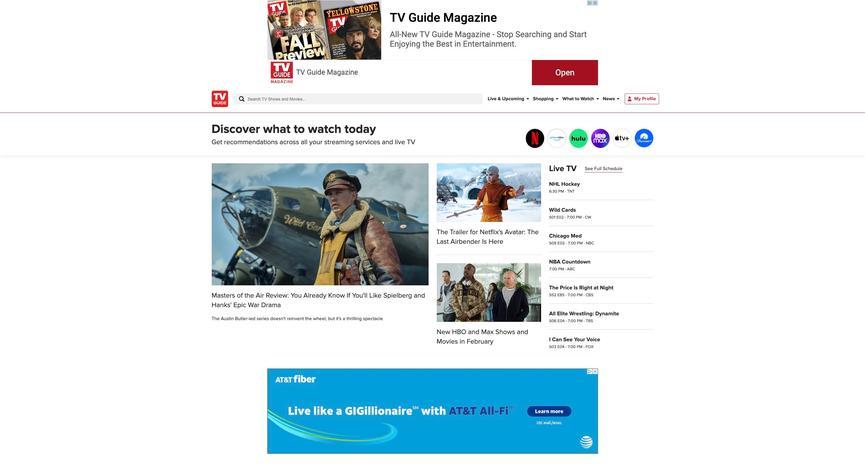 Task type: describe. For each thing, give the bounding box(es) containing it.
1 advertisement element from the top
[[267, 0, 598, 85]]

what to watch on hulu image
[[569, 129, 588, 148]]

j.b. smoove and larry david, curb your enthusiasm image
[[437, 263, 541, 322]]

what to watch on hbo max image
[[591, 129, 610, 148]]

Search TV Shows and Movies... text field
[[233, 93, 483, 104]]

2 advertisement element from the top
[[267, 369, 598, 454]]



Task type: locate. For each thing, give the bounding box(es) containing it.
0 vertical spatial advertisement element
[[267, 0, 598, 85]]

menu bar
[[488, 85, 620, 113]]

what to watch on netflix image
[[526, 129, 544, 148]]

1 vertical spatial advertisement element
[[267, 369, 598, 454]]

mandy patinkin, death and other details image
[[212, 163, 429, 285]]

what to watch on paramount+ image
[[635, 129, 653, 147]]

gordon cormier, avatar: the last airbender image
[[437, 163, 541, 222]]

advertisement element
[[267, 0, 598, 85], [267, 369, 598, 454]]

what to watch on amazon prime image
[[548, 129, 566, 148]]

what to watch on appletv+ image
[[613, 129, 632, 147]]

None field
[[233, 93, 483, 104]]



Task type: vqa. For each thing, say whether or not it's contained in the screenshot.
the What to Watch on HBO Max image
yes



